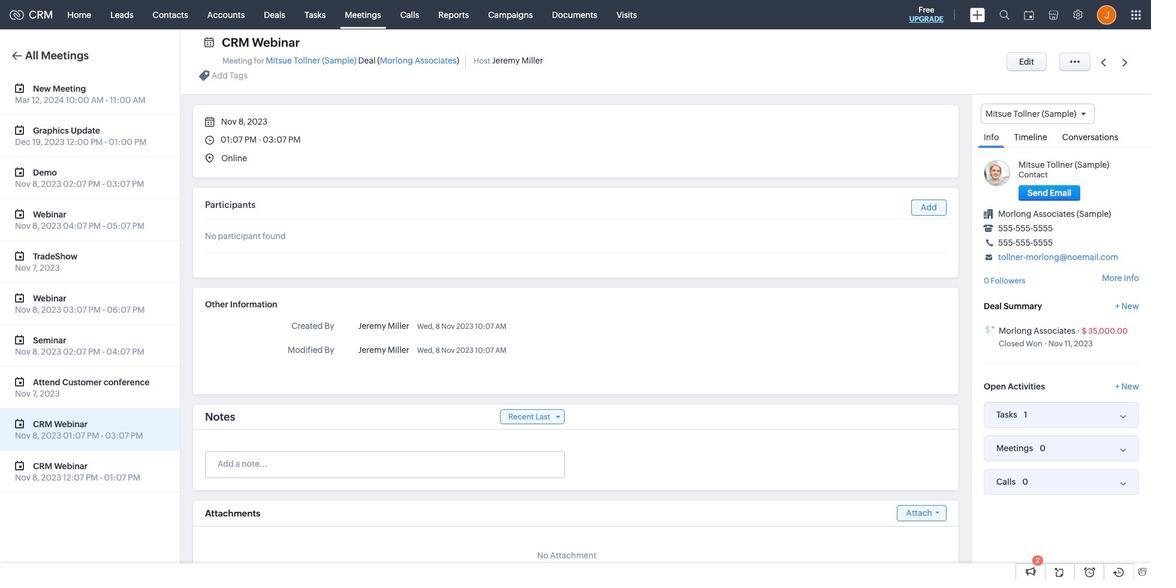 Task type: locate. For each thing, give the bounding box(es) containing it.
search image
[[1000, 10, 1010, 20]]

Add a note... field
[[206, 458, 564, 470]]

calendar image
[[1025, 10, 1035, 19]]

profile image
[[1098, 5, 1117, 24]]

next record image
[[1123, 58, 1131, 66]]

None field
[[981, 104, 1096, 124]]

None button
[[1007, 52, 1048, 71], [1019, 185, 1081, 201], [1007, 52, 1048, 71], [1019, 185, 1081, 201]]

logo image
[[10, 10, 24, 19]]

create menu element
[[963, 0, 993, 29]]

create menu image
[[971, 7, 986, 22]]



Task type: describe. For each thing, give the bounding box(es) containing it.
previous record image
[[1102, 58, 1107, 66]]

profile element
[[1091, 0, 1124, 29]]

search element
[[993, 0, 1017, 29]]



Task type: vqa. For each thing, say whether or not it's contained in the screenshot.
the "Contacts" image
no



